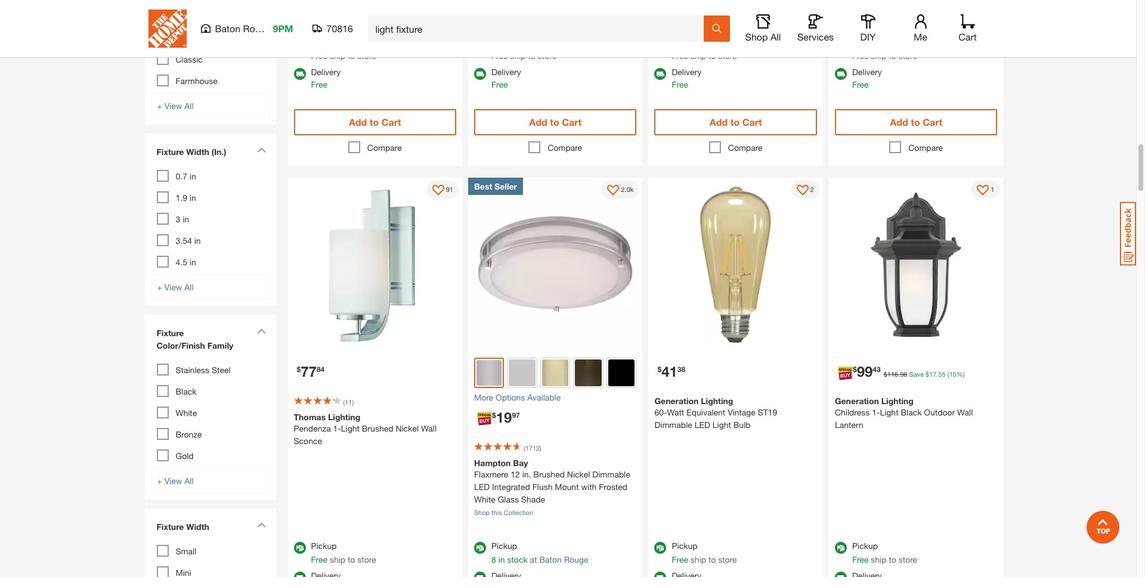 Task type: locate. For each thing, give the bounding box(es) containing it.
1 horizontal spatial wall
[[958, 408, 973, 418]]

2 vertical spatial +
[[157, 476, 162, 486]]

1 vertical spatial white
[[474, 495, 496, 505]]

1 . from the left
[[899, 371, 901, 379]]

bulb
[[734, 420, 751, 430]]

view down 4.5
[[165, 282, 182, 292]]

baton inside 'pickup 8 in stock at baton rouge'
[[540, 555, 562, 565]]

width left the '(in.)'
[[186, 146, 209, 157]]

0 horizontal spatial light
[[341, 424, 360, 434]]

in right 1.9 on the top of the page
[[190, 192, 196, 203]]

white
[[176, 408, 197, 418], [474, 495, 496, 505]]

integrated
[[492, 482, 530, 492]]

1 horizontal spatial (
[[524, 445, 525, 452]]

1 horizontal spatial lighting
[[701, 396, 734, 407]]

pickup
[[492, 37, 517, 47], [672, 37, 698, 47], [853, 37, 878, 47], [311, 541, 337, 551], [492, 541, 517, 551], [672, 541, 698, 551], [853, 541, 878, 551]]

nickel for dimmable
[[567, 470, 590, 480]]

) for ( 11 )
[[352, 399, 354, 407]]

best
[[474, 181, 492, 192]]

$ 19 97
[[492, 409, 520, 426]]

lighting inside generation lighting 60-watt equivalent vintage st19 dimmable led light bulb
[[701, 396, 734, 407]]

fixture for fixture width
[[157, 522, 184, 532]]

traditional link
[[176, 33, 214, 43]]

width for fixture width
[[186, 522, 209, 532]]

$
[[297, 365, 301, 374], [658, 365, 662, 374], [853, 365, 857, 374], [884, 371, 888, 379], [926, 371, 930, 379], [492, 411, 496, 420]]

1 vertical spatial brushed
[[534, 470, 565, 480]]

rouge inside 'pickup 8 in stock at baton rouge'
[[564, 555, 589, 565]]

+ view all link down 4.5 in
[[151, 274, 270, 300]]

wall for childress 1-light black outdoor wall lantern
[[958, 408, 973, 418]]

0 vertical spatial wall
[[958, 408, 973, 418]]

farmhouse
[[176, 75, 218, 86]]

0 horizontal spatial white
[[176, 408, 197, 418]]

width inside fixture width (in.) "link"
[[186, 146, 209, 157]]

all
[[771, 31, 781, 42], [185, 101, 194, 111], [185, 282, 194, 292], [185, 476, 194, 486]]

3.54 in link
[[176, 235, 201, 246]]

0 horizontal spatial available shipping image
[[294, 572, 306, 578]]

( 11 )
[[343, 399, 354, 407]]

1 compare from the left
[[367, 143, 402, 153]]

rouge left 9pm
[[243, 23, 271, 34]]

caret icon image inside fixture color/finish family link
[[257, 328, 266, 334]]

1-
[[872, 408, 880, 418], [333, 424, 341, 434]]

baton right at
[[540, 555, 562, 565]]

0 horizontal spatial wall
[[421, 424, 437, 434]]

) for ( 1712 )
[[540, 445, 542, 452]]

2 horizontal spatial available shipping image
[[835, 68, 847, 80]]

3.54 in
[[176, 235, 201, 246]]

91
[[446, 185, 453, 193]]

2 fixture from the top
[[157, 328, 184, 338]]

lighting for brushed
[[328, 413, 361, 423]]

rouge right at
[[564, 555, 589, 565]]

$ left 84
[[297, 365, 301, 374]]

baton down transitional
[[215, 23, 241, 34]]

0 horizontal spatial baton
[[215, 23, 241, 34]]

0 horizontal spatial brushed
[[362, 424, 394, 434]]

$ 116 . 98 save $ 17 . 55 ( 15 %)
[[884, 371, 965, 379]]

shade
[[521, 495, 545, 505]]

1 delivery free from the left
[[311, 67, 341, 89]]

2 vertical spatial caret icon image
[[257, 522, 266, 528]]

hampton bay flaxmere 12 in. brushed nickel dimmable led integrated flush mount with frosted white glass shade shop this collection
[[474, 458, 631, 517]]

4 compare from the left
[[909, 143, 943, 153]]

1 vertical spatial fixture
[[157, 328, 184, 338]]

3 delivery from the left
[[672, 67, 702, 77]]

0 horizontal spatial shop
[[474, 509, 490, 517]]

1 generation from the left
[[655, 396, 699, 407]]

1- right pendenza
[[333, 424, 341, 434]]

brushed nickel image
[[477, 361, 502, 386]]

0 horizontal spatial nickel
[[396, 424, 419, 434]]

farmhouse link
[[176, 75, 218, 86]]

led down equivalent
[[695, 420, 711, 430]]

0 vertical spatial + view all link
[[151, 93, 270, 118]]

dimmable down watt
[[655, 420, 693, 430]]

1 vertical spatial +
[[157, 282, 162, 292]]

4.5
[[176, 257, 187, 267]]

0 horizontal spatial (
[[343, 399, 345, 407]]

0 vertical spatial led
[[695, 420, 711, 430]]

1 horizontal spatial 1-
[[872, 408, 880, 418]]

0 vertical spatial rouge
[[243, 23, 271, 34]]

led down flaxmere
[[474, 482, 490, 492]]

0 vertical spatial shop
[[746, 31, 768, 42]]

97
[[512, 411, 520, 420]]

available shipping image
[[294, 68, 306, 80], [474, 68, 486, 80], [474, 572, 486, 578], [655, 572, 667, 578], [835, 572, 847, 578]]

light left bulb on the right of the page
[[713, 420, 731, 430]]

1 delivery from the left
[[311, 67, 341, 77]]

+ view all
[[157, 101, 194, 111], [157, 282, 194, 292], [157, 476, 194, 486]]

3 compare from the left
[[728, 143, 763, 153]]

0 horizontal spatial rouge
[[243, 23, 271, 34]]

lighting inside generation lighting childress 1-light black outdoor wall lantern
[[882, 396, 914, 407]]

fixture inside fixture color/finish family
[[157, 328, 184, 338]]

0 vertical spatial nickel
[[396, 424, 419, 434]]

cart
[[959, 31, 977, 42], [382, 116, 401, 128], [562, 116, 582, 128], [743, 116, 762, 128], [923, 116, 943, 128]]

1 add from the left
[[349, 116, 367, 128]]

display image inside 2.0k dropdown button
[[608, 185, 620, 197]]

fixture up color/finish
[[157, 328, 184, 338]]

2 + from the top
[[157, 282, 162, 292]]

black
[[176, 386, 197, 397], [901, 408, 922, 418]]

white down black link at the left
[[176, 408, 197, 418]]

4 delivery free from the left
[[853, 67, 882, 89]]

display image left 2 at the top right of page
[[797, 185, 809, 197]]

available shipping image for first add to cart button from right
[[835, 68, 847, 80]]

$ for 77
[[297, 365, 301, 374]]

$ inside $ 77 84
[[297, 365, 301, 374]]

+ view all link down gold link
[[151, 468, 270, 494]]

caret icon image
[[257, 147, 266, 152], [257, 328, 266, 334], [257, 522, 266, 528]]

+ view all down 4.5
[[157, 282, 194, 292]]

1 horizontal spatial display image
[[608, 185, 620, 197]]

width for fixture width (in.)
[[186, 146, 209, 157]]

display image inside 91 dropdown button
[[432, 185, 444, 197]]

light for childress 1-light black outdoor wall lantern
[[880, 408, 899, 418]]

2 vertical spatial (
[[524, 445, 525, 452]]

41
[[662, 364, 678, 380]]

in right the 3.54
[[194, 235, 201, 246]]

fixture up 0.7
[[157, 146, 184, 157]]

led
[[695, 420, 711, 430], [474, 482, 490, 492]]

0 horizontal spatial .
[[899, 371, 901, 379]]

in for 0.7 in
[[190, 171, 196, 181]]

the home depot logo image
[[148, 10, 186, 48]]

1 vertical spatial + view all
[[157, 282, 194, 292]]

. left 15
[[937, 371, 939, 379]]

( for ( 11 )
[[343, 399, 345, 407]]

1 fixture from the top
[[157, 146, 184, 157]]

2.0k button
[[602, 181, 640, 199]]

4 delivery from the left
[[853, 67, 882, 77]]

2 + view all link from the top
[[151, 274, 270, 300]]

shop left the services
[[746, 31, 768, 42]]

all down 4.5 in
[[185, 282, 194, 292]]

1 vertical spatial shop
[[474, 509, 490, 517]]

0 horizontal spatial lighting
[[328, 413, 361, 423]]

1 vertical spatial view
[[165, 282, 182, 292]]

2 compare from the left
[[548, 143, 582, 153]]

family
[[208, 340, 233, 351]]

1 horizontal spatial rouge
[[564, 555, 589, 565]]

$ down more
[[492, 411, 496, 420]]

dimmable for hampton bay flaxmere 12 in. brushed nickel dimmable led integrated flush mount with frosted white glass shade shop this collection
[[593, 470, 631, 480]]

.
[[899, 371, 901, 379], [937, 371, 939, 379]]

compare for 3rd add to cart button from left
[[728, 143, 763, 153]]

display image
[[978, 185, 990, 197]]

$ left 43
[[853, 365, 857, 374]]

1 horizontal spatial light
[[713, 420, 731, 430]]

2 horizontal spatial display image
[[797, 185, 809, 197]]

0 horizontal spatial dimmable
[[593, 470, 631, 480]]

fixture width
[[157, 522, 209, 532]]

1 horizontal spatial )
[[540, 445, 542, 452]]

transitional link
[[176, 11, 218, 21]]

flush
[[533, 482, 553, 492]]

3 caret icon image from the top
[[257, 522, 266, 528]]

0 vertical spatial view
[[165, 101, 182, 111]]

2 horizontal spatial light
[[880, 408, 899, 418]]

1 vertical spatial width
[[186, 522, 209, 532]]

1 vertical spatial (
[[343, 399, 345, 407]]

0 vertical spatial width
[[186, 146, 209, 157]]

0 vertical spatial +
[[157, 101, 162, 111]]

in right 8
[[499, 555, 505, 565]]

2.0k
[[621, 185, 634, 193]]

dimmable inside generation lighting 60-watt equivalent vintage st19 dimmable led light bulb
[[655, 420, 693, 430]]

0.7 in link
[[176, 171, 196, 181]]

$ inside $ 99 43
[[853, 365, 857, 374]]

3 + view all link from the top
[[151, 468, 270, 494]]

3 + view all from the top
[[157, 476, 194, 486]]

in
[[190, 171, 196, 181], [190, 192, 196, 203], [183, 214, 189, 224], [194, 235, 201, 246], [190, 257, 196, 267], [499, 555, 505, 565]]

gold
[[176, 451, 194, 461]]

diy
[[861, 31, 876, 42]]

2 vertical spatial + view all link
[[151, 468, 270, 494]]

lighting up equivalent
[[701, 396, 734, 407]]

+ view all down gold link
[[157, 476, 194, 486]]

nickel inside hampton bay flaxmere 12 in. brushed nickel dimmable led integrated flush mount with frosted white glass shade shop this collection
[[567, 470, 590, 480]]

me button
[[902, 14, 940, 43]]

shop left this
[[474, 509, 490, 517]]

0 vertical spatial white
[[176, 408, 197, 418]]

$ for 99
[[853, 365, 857, 374]]

generation inside generation lighting 60-watt equivalent vintage st19 dimmable led light bulb
[[655, 396, 699, 407]]

compare for 4th add to cart button from the right
[[367, 143, 402, 153]]

2 horizontal spatial (
[[948, 371, 950, 379]]

in right 4.5
[[190, 257, 196, 267]]

wall for pendenza 1-light brushed nickel wall sconce
[[421, 424, 437, 434]]

2 vertical spatial + view all
[[157, 476, 194, 486]]

caret icon image for (in.)
[[257, 147, 266, 152]]

0 vertical spatial brushed
[[362, 424, 394, 434]]

2 display image from the left
[[608, 185, 620, 197]]

lighting inside thomas lighting pendenza 1-light brushed nickel wall sconce
[[328, 413, 361, 423]]

( right 55
[[948, 371, 950, 379]]

pickup 8 in stock at baton rouge
[[492, 541, 589, 565]]

0 horizontal spatial 1-
[[333, 424, 341, 434]]

1 + view all from the top
[[157, 101, 194, 111]]

1 vertical spatial nickel
[[567, 470, 590, 480]]

$ inside $ 41 38
[[658, 365, 662, 374]]

shop inside button
[[746, 31, 768, 42]]

led inside generation lighting 60-watt equivalent vintage st19 dimmable led light bulb
[[695, 420, 711, 430]]

4 add to cart from the left
[[890, 116, 943, 128]]

bay
[[513, 458, 528, 468]]

wall inside thomas lighting pendenza 1-light brushed nickel wall sconce
[[421, 424, 437, 434]]

2 view from the top
[[165, 282, 182, 292]]

free ship to store
[[311, 51, 376, 61]]

1 view from the top
[[165, 101, 182, 111]]

2 vertical spatial fixture
[[157, 522, 184, 532]]

$ inside $ 19 97
[[492, 411, 496, 420]]

save
[[910, 371, 924, 379]]

1 + from the top
[[157, 101, 162, 111]]

available shipping image
[[655, 68, 667, 80], [835, 68, 847, 80], [294, 572, 306, 578]]

display image for 77
[[432, 185, 444, 197]]

2 caret icon image from the top
[[257, 328, 266, 334]]

0 vertical spatial black
[[176, 386, 197, 397]]

to
[[348, 51, 355, 61], [528, 51, 536, 61], [709, 51, 716, 61], [889, 51, 897, 61], [370, 116, 379, 128], [550, 116, 560, 128], [731, 116, 740, 128], [911, 116, 921, 128], [348, 555, 355, 565], [709, 555, 716, 565], [889, 555, 897, 565]]

caret icon image inside fixture width (in.) "link"
[[257, 147, 266, 152]]

baton rouge 9pm
[[215, 23, 293, 34]]

generation up watt
[[655, 396, 699, 407]]

light inside thomas lighting pendenza 1-light brushed nickel wall sconce
[[341, 424, 360, 434]]

0 vertical spatial fixture
[[157, 146, 184, 157]]

0 vertical spatial )
[[352, 399, 354, 407]]

2 width from the top
[[186, 522, 209, 532]]

in right 0.7
[[190, 171, 196, 181]]

0 horizontal spatial display image
[[432, 185, 444, 197]]

1 vertical spatial 1-
[[333, 424, 341, 434]]

+ view all link for bronze
[[151, 468, 270, 494]]

2 generation from the left
[[835, 396, 879, 407]]

1 horizontal spatial shop
[[746, 31, 768, 42]]

white inside hampton bay flaxmere 12 in. brushed nickel dimmable led integrated flush mount with frosted white glass shade shop this collection
[[474, 495, 496, 505]]

display image left 91
[[432, 185, 444, 197]]

all down farmhouse link
[[185, 101, 194, 111]]

1 vertical spatial caret icon image
[[257, 328, 266, 334]]

nickel inside thomas lighting pendenza 1-light brushed nickel wall sconce
[[396, 424, 419, 434]]

+ view all for 3.54 in
[[157, 282, 194, 292]]

1 width from the top
[[186, 146, 209, 157]]

in for 1.9 in
[[190, 192, 196, 203]]

1 horizontal spatial generation
[[835, 396, 879, 407]]

4 add to cart button from the left
[[835, 109, 998, 135]]

display image inside "2" 'dropdown button'
[[797, 185, 809, 197]]

view down farmhouse
[[165, 101, 182, 111]]

brushed inside hampton bay flaxmere 12 in. brushed nickel dimmable led integrated flush mount with frosted white glass shade shop this collection
[[534, 470, 565, 480]]

fixture up small link
[[157, 522, 184, 532]]

generation for childress
[[835, 396, 879, 407]]

+ view all down farmhouse
[[157, 101, 194, 111]]

transitional
[[176, 11, 218, 21]]

0 horizontal spatial led
[[474, 482, 490, 492]]

brushed
[[362, 424, 394, 434], [534, 470, 565, 480]]

dimmable inside hampton bay flaxmere 12 in. brushed nickel dimmable led integrated flush mount with frosted white glass shade shop this collection
[[593, 470, 631, 480]]

1 vertical spatial )
[[540, 445, 542, 452]]

shop inside hampton bay flaxmere 12 in. brushed nickel dimmable led integrated flush mount with frosted white glass shade shop this collection
[[474, 509, 490, 517]]

in right the 3
[[183, 214, 189, 224]]

1- inside generation lighting childress 1-light black outdoor wall lantern
[[872, 408, 880, 418]]

$ 41 38
[[658, 364, 686, 380]]

1 horizontal spatial .
[[937, 371, 939, 379]]

0 vertical spatial 1-
[[872, 408, 880, 418]]

dimmable up frosted
[[593, 470, 631, 480]]

1 vertical spatial rouge
[[564, 555, 589, 565]]

bronze link
[[176, 429, 202, 439]]

17
[[930, 371, 937, 379]]

cart inside 'link'
[[959, 31, 977, 42]]

light down ( 11 )
[[341, 424, 360, 434]]

1 horizontal spatial available shipping image
[[655, 68, 667, 80]]

1- right childress
[[872, 408, 880, 418]]

black left outdoor
[[901, 408, 922, 418]]

generation inside generation lighting childress 1-light black outdoor wall lantern
[[835, 396, 879, 407]]

0 vertical spatial caret icon image
[[257, 147, 266, 152]]

display image left 2.0k
[[608, 185, 620, 197]]

1 caret icon image from the top
[[257, 147, 266, 152]]

view
[[165, 101, 182, 111], [165, 282, 182, 292], [165, 476, 182, 486]]

. left save
[[899, 371, 901, 379]]

3 display image from the left
[[797, 185, 809, 197]]

38
[[678, 365, 686, 374]]

width inside the "fixture width" link
[[186, 522, 209, 532]]

caret icon image inside the "fixture width" link
[[257, 522, 266, 528]]

1 vertical spatial dimmable
[[593, 470, 631, 480]]

2 add to cart button from the left
[[474, 109, 637, 135]]

frosted
[[599, 482, 628, 492]]

wall inside generation lighting childress 1-light black outdoor wall lantern
[[958, 408, 973, 418]]

0 vertical spatial dimmable
[[655, 420, 693, 430]]

1 vertical spatial wall
[[421, 424, 437, 434]]

light right childress
[[880, 408, 899, 418]]

brushed for in.
[[534, 470, 565, 480]]

0 horizontal spatial generation
[[655, 396, 699, 407]]

0 vertical spatial + view all
[[157, 101, 194, 111]]

1 vertical spatial baton
[[540, 555, 562, 565]]

3 + from the top
[[157, 476, 162, 486]]

2 add to cart from the left
[[529, 116, 582, 128]]

lighting down 116
[[882, 396, 914, 407]]

0 horizontal spatial )
[[352, 399, 354, 407]]

delivery
[[311, 67, 341, 77], [492, 67, 521, 77], [672, 67, 702, 77], [853, 67, 882, 77]]

1 horizontal spatial led
[[695, 420, 711, 430]]

nickel
[[396, 424, 419, 434], [567, 470, 590, 480]]

all down gold link
[[185, 476, 194, 486]]

1.9 in link
[[176, 192, 196, 203]]

$ right save
[[926, 371, 930, 379]]

2 + view all from the top
[[157, 282, 194, 292]]

1 horizontal spatial baton
[[540, 555, 562, 565]]

available shipping image for 3rd add to cart button from left
[[655, 68, 667, 80]]

70816 button
[[312, 23, 354, 35]]

white up this
[[474, 495, 496, 505]]

4 add from the left
[[890, 116, 909, 128]]

+ view all link down farmhouse link
[[151, 93, 270, 118]]

$ right 43
[[884, 371, 888, 379]]

all left the services
[[771, 31, 781, 42]]

generation up childress
[[835, 396, 879, 407]]

lighting down the 11
[[328, 413, 361, 423]]

fixture for fixture color/finish family
[[157, 328, 184, 338]]

in for 3 in
[[183, 214, 189, 224]]

3 fixture from the top
[[157, 522, 184, 532]]

generation lighting childress 1-light black outdoor wall lantern
[[835, 396, 973, 430]]

all for transitional
[[185, 101, 194, 111]]

more options available
[[474, 393, 561, 403]]

add to cart
[[349, 116, 401, 128], [529, 116, 582, 128], [710, 116, 762, 128], [890, 116, 943, 128]]

55
[[939, 371, 946, 379]]

+ view all link
[[151, 93, 270, 118], [151, 274, 270, 300], [151, 468, 270, 494]]

2 vertical spatial view
[[165, 476, 182, 486]]

brushed inside thomas lighting pendenza 1-light brushed nickel wall sconce
[[362, 424, 394, 434]]

91 button
[[426, 181, 459, 199]]

available for pickup image
[[474, 38, 486, 50], [655, 38, 667, 50], [474, 542, 486, 554], [655, 542, 667, 554], [835, 542, 847, 554]]

1 horizontal spatial nickel
[[567, 470, 590, 480]]

1 horizontal spatial brushed
[[534, 470, 565, 480]]

compare for first add to cart button from right
[[909, 143, 943, 153]]

compare
[[367, 143, 402, 153], [548, 143, 582, 153], [728, 143, 763, 153], [909, 143, 943, 153]]

light inside generation lighting childress 1-light black outdoor wall lantern
[[880, 408, 899, 418]]

black link
[[176, 386, 197, 397]]

display image
[[432, 185, 444, 197], [608, 185, 620, 197], [797, 185, 809, 197]]

( up thomas lighting pendenza 1-light brushed nickel wall sconce
[[343, 399, 345, 407]]

$ left 38
[[658, 365, 662, 374]]

view down gold link
[[165, 476, 182, 486]]

1 horizontal spatial dimmable
[[655, 420, 693, 430]]

( up bay
[[524, 445, 525, 452]]

black up the white link
[[176, 386, 197, 397]]

1 horizontal spatial black
[[901, 408, 922, 418]]

all for 0.7 in
[[185, 282, 194, 292]]

brushed gold image
[[542, 360, 569, 387]]

1 vertical spatial + view all link
[[151, 274, 270, 300]]

1 display image from the left
[[432, 185, 444, 197]]

led inside hampton bay flaxmere 12 in. brushed nickel dimmable led integrated flush mount with frosted white glass shade shop this collection
[[474, 482, 490, 492]]

3 add to cart button from the left
[[655, 109, 817, 135]]

fixture inside "link"
[[157, 146, 184, 157]]

childress 1-light black outdoor wall lantern image
[[829, 178, 1004, 352]]

1- inside thomas lighting pendenza 1-light brushed nickel wall sconce
[[333, 424, 341, 434]]

view for farmhouse
[[165, 101, 182, 111]]

bronze image
[[575, 360, 602, 387]]

all inside button
[[771, 31, 781, 42]]

3 view from the top
[[165, 476, 182, 486]]

1 vertical spatial led
[[474, 482, 490, 492]]

2 horizontal spatial lighting
[[882, 396, 914, 407]]

77
[[301, 364, 317, 380]]

1 add to cart from the left
[[349, 116, 401, 128]]

1 horizontal spatial white
[[474, 495, 496, 505]]

1- for pendenza
[[333, 424, 341, 434]]

width up the small
[[186, 522, 209, 532]]

1 vertical spatial black
[[901, 408, 922, 418]]

shop
[[746, 31, 768, 42], [474, 509, 490, 517]]

1 + view all link from the top
[[151, 93, 270, 118]]



Task type: vqa. For each thing, say whether or not it's contained in the screenshot.
Shop this Collection link
yes



Task type: describe. For each thing, give the bounding box(es) containing it.
traditional
[[176, 33, 214, 43]]

brushed for light
[[362, 424, 394, 434]]

4.5 in link
[[176, 257, 196, 267]]

glass
[[498, 495, 519, 505]]

chrome image
[[509, 360, 536, 387]]

shop all
[[746, 31, 781, 42]]

2 delivery from the left
[[492, 67, 521, 77]]

0 horizontal spatial black
[[176, 386, 197, 397]]

0.7 in
[[176, 171, 196, 181]]

view for 3.54 in
[[165, 282, 182, 292]]

+ view all for bronze
[[157, 476, 194, 486]]

generation for 60-
[[655, 396, 699, 407]]

12
[[511, 470, 520, 480]]

compare for 3rd add to cart button from the right
[[548, 143, 582, 153]]

4.5 in
[[176, 257, 196, 267]]

$ 77 84
[[297, 364, 325, 380]]

2 add from the left
[[529, 116, 548, 128]]

services
[[798, 31, 834, 42]]

childress
[[835, 408, 870, 418]]

in for 3.54 in
[[194, 235, 201, 246]]

What can we help you find today? search field
[[376, 16, 703, 41]]

flaxmere
[[474, 470, 509, 480]]

(in.)
[[212, 146, 226, 157]]

116
[[888, 371, 899, 379]]

light inside generation lighting 60-watt equivalent vintage st19 dimmable led light bulb
[[713, 420, 731, 430]]

cart link
[[955, 14, 981, 43]]

stainless
[[176, 365, 209, 375]]

2 . from the left
[[937, 371, 939, 379]]

98
[[901, 371, 908, 379]]

1- for childress
[[872, 408, 880, 418]]

1.9 in
[[176, 192, 196, 203]]

fixture color/finish family
[[157, 328, 233, 351]]

+ for fixture width (in.)
[[157, 282, 162, 292]]

light for pendenza 1-light brushed nickel wall sconce
[[341, 424, 360, 434]]

in.
[[522, 470, 531, 480]]

seller
[[495, 181, 517, 192]]

%)
[[957, 371, 965, 379]]

with
[[581, 482, 597, 492]]

sconce
[[294, 436, 322, 447]]

small link
[[176, 546, 196, 556]]

( for ( 1712 )
[[524, 445, 525, 452]]

st19
[[758, 408, 778, 418]]

fixture width (in.) link
[[151, 139, 270, 167]]

in inside 'pickup 8 in stock at baton rouge'
[[499, 555, 505, 565]]

$ 99 43
[[853, 364, 881, 380]]

at
[[530, 555, 537, 565]]

0 vertical spatial (
[[948, 371, 950, 379]]

$ for 19
[[492, 411, 496, 420]]

steel
[[212, 365, 231, 375]]

me
[[914, 31, 928, 42]]

+ view all link for farmhouse
[[151, 93, 270, 118]]

3
[[176, 214, 180, 224]]

all for stainless steel
[[185, 476, 194, 486]]

pendenza
[[294, 424, 331, 434]]

pendenza 1-light brushed nickel wall sconce image
[[288, 178, 462, 352]]

outdoor
[[924, 408, 955, 418]]

3 add from the left
[[710, 116, 728, 128]]

best seller
[[474, 181, 517, 192]]

lantern
[[835, 420, 864, 430]]

in for 4.5 in
[[190, 257, 196, 267]]

classic link
[[176, 54, 203, 64]]

3 delivery free from the left
[[672, 67, 702, 89]]

display image for 41
[[797, 185, 809, 197]]

60-
[[655, 408, 667, 418]]

1 add to cart button from the left
[[294, 109, 456, 135]]

nickel for wall
[[396, 424, 419, 434]]

matte black image
[[609, 360, 635, 387]]

3.54
[[176, 235, 192, 246]]

watt
[[667, 408, 685, 418]]

hampton
[[474, 458, 511, 468]]

3 in
[[176, 214, 189, 224]]

shop this collection link
[[474, 509, 533, 517]]

view for bronze
[[165, 476, 182, 486]]

fixture width link
[[151, 515, 270, 542]]

8
[[492, 555, 496, 565]]

color/finish
[[157, 340, 205, 351]]

stainless steel link
[[176, 365, 231, 375]]

fixture color/finish family link
[[151, 321, 270, 361]]

available for pickup image
[[294, 542, 306, 554]]

84
[[317, 365, 325, 374]]

pickup inside 'pickup 8 in stock at baton rouge'
[[492, 541, 517, 551]]

equivalent
[[687, 408, 726, 418]]

this
[[492, 509, 502, 517]]

black inside generation lighting childress 1-light black outdoor wall lantern
[[901, 408, 922, 418]]

fixture for fixture width (in.)
[[157, 146, 184, 157]]

$ for 41
[[658, 365, 662, 374]]

1712
[[525, 445, 540, 452]]

flaxmere 12 in. brushed nickel dimmable led integrated flush mount with frosted white glass shade image
[[468, 178, 643, 352]]

0.7
[[176, 171, 187, 181]]

15
[[950, 371, 957, 379]]

bronze
[[176, 429, 202, 439]]

led for integrated
[[474, 482, 490, 492]]

2 button
[[791, 181, 820, 199]]

collection
[[504, 509, 533, 517]]

lighting for black
[[882, 396, 914, 407]]

led for light
[[695, 420, 711, 430]]

3 in link
[[176, 214, 189, 224]]

feedback link image
[[1121, 202, 1137, 266]]

fixture width (in.)
[[157, 146, 226, 157]]

43
[[873, 365, 881, 374]]

+ for fixture color/finish family
[[157, 476, 162, 486]]

dimmable for generation lighting 60-watt equivalent vintage st19 dimmable led light bulb
[[655, 420, 693, 430]]

more
[[474, 393, 494, 403]]

3 add to cart from the left
[[710, 116, 762, 128]]

( 1712 )
[[524, 445, 542, 452]]

thomas
[[294, 413, 326, 423]]

11
[[345, 399, 352, 407]]

2 delivery free from the left
[[492, 67, 521, 89]]

9pm
[[273, 23, 293, 34]]

white link
[[176, 408, 197, 418]]

gold link
[[176, 451, 194, 461]]

available
[[528, 393, 561, 403]]

caret icon image for family
[[257, 328, 266, 334]]

70816
[[327, 23, 353, 34]]

19
[[496, 409, 512, 426]]

2
[[811, 185, 814, 193]]

0 vertical spatial baton
[[215, 23, 241, 34]]

99
[[857, 364, 873, 380]]

shop all button
[[744, 14, 783, 43]]

diy button
[[849, 14, 888, 43]]

vintage
[[728, 408, 756, 418]]

60-watt equivalent vintage st19 dimmable led light bulb image
[[649, 178, 823, 352]]

lighting for vintage
[[701, 396, 734, 407]]

+ view all link for 3.54 in
[[151, 274, 270, 300]]

baton rouge link
[[540, 555, 589, 565]]

more options available link
[[474, 391, 637, 404]]

services button
[[797, 14, 835, 43]]

+ view all for farmhouse
[[157, 101, 194, 111]]



